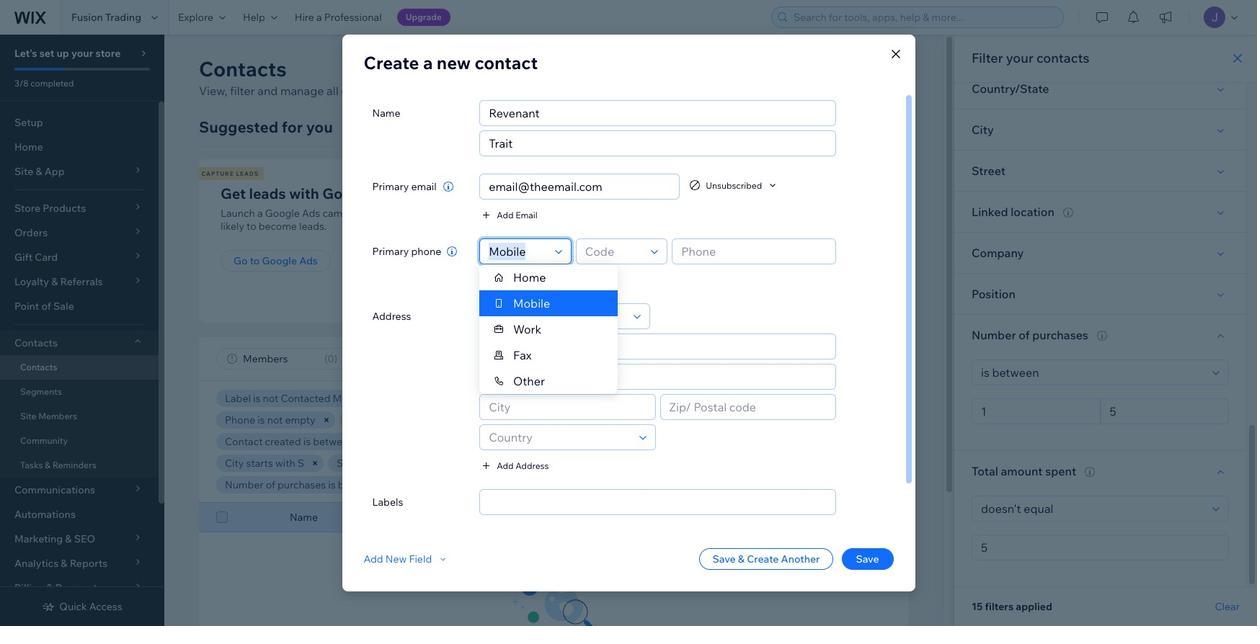 Task type: locate. For each thing, give the bounding box(es) containing it.
get
[[221, 185, 246, 203]]

1 horizontal spatial spent
[[1046, 464, 1077, 479]]

street is not empty
[[337, 457, 426, 470]]

Search... field
[[737, 349, 887, 369]]

not down 22, at the bottom left of page
[[378, 457, 394, 470]]

0 vertical spatial purchases
[[1033, 328, 1089, 343]]

site
[[20, 411, 36, 422]]

sale
[[53, 300, 74, 313]]

1 horizontal spatial city
[[972, 123, 994, 137]]

location up company
[[1011, 205, 1055, 219]]

1 primary from the top
[[373, 180, 409, 193]]

not up created
[[267, 414, 283, 427]]

phone up mobile
[[516, 274, 542, 285]]

add up add phone "button"
[[497, 210, 514, 220]]

total for total amount spent
[[972, 464, 999, 479]]

Street field
[[485, 335, 831, 359]]

0 horizontal spatial location
[[492, 457, 530, 470]]

filter inside button
[[643, 353, 667, 366]]

0 horizontal spatial purchases
[[278, 479, 326, 492]]

google down become
[[262, 255, 297, 268]]

community link
[[0, 429, 159, 454]]

0 horizontal spatial create
[[364, 52, 419, 74]]

None checkbox
[[216, 509, 228, 526]]

a down leads
[[257, 207, 263, 220]]

add
[[626, 207, 646, 220], [497, 210, 514, 220], [497, 274, 514, 285], [497, 460, 514, 471], [364, 553, 383, 566]]

1 horizontal spatial empty
[[396, 457, 426, 470]]

with inside get leads with google ads launch a google ads campaign to target people likely to become leads.
[[289, 185, 319, 203]]

phone for phone
[[584, 511, 614, 524]]

to right go
[[250, 255, 260, 268]]

capture
[[202, 170, 234, 177]]

spent down from "number field" at the bottom right
[[1046, 464, 1077, 479]]

select an option field for total amount spent
[[977, 497, 1209, 521]]

clear button
[[597, 477, 640, 494], [1216, 601, 1240, 614]]

them
[[753, 207, 778, 220]]

1 horizontal spatial 2023
[[476, 436, 499, 449]]

leads
[[236, 170, 259, 177]]

empty down member status is not a member
[[396, 457, 426, 470]]

add inside add email button
[[497, 210, 514, 220]]

None field
[[493, 490, 831, 515]]

1 vertical spatial clear
[[1216, 601, 1240, 614]]

0 vertical spatial linked
[[972, 205, 1009, 219]]

name
[[373, 107, 401, 120], [290, 511, 318, 524]]

add for add phone
[[497, 274, 514, 285]]

with right leads
[[289, 185, 319, 203]]

is
[[253, 392, 261, 405], [566, 392, 573, 405], [811, 392, 818, 405], [258, 414, 265, 427], [422, 414, 429, 427], [575, 414, 583, 427], [303, 436, 311, 449], [368, 457, 376, 470], [328, 479, 336, 492], [540, 479, 547, 492]]

2 horizontal spatial create
[[809, 62, 846, 76]]

0 horizontal spatial member
[[348, 414, 388, 427]]

contact up importing
[[701, 185, 754, 203]]

location up total amount spent is not 5
[[492, 457, 530, 470]]

leads. right become
[[299, 220, 327, 233]]

0 vertical spatial city
[[972, 123, 994, 137]]

0 horizontal spatial number
[[225, 479, 264, 492]]

with left the s
[[275, 457, 295, 470]]

and down member status is not a member
[[419, 436, 436, 449]]

0 horizontal spatial 2023
[[393, 436, 416, 449]]

add up total amount spent is not 5
[[497, 460, 514, 471]]

create contact
[[809, 62, 892, 76]]

1 horizontal spatial number
[[972, 328, 1017, 343]]

add new field
[[364, 553, 432, 566]]

contacts inside contacts view, filter and manage all of your site's customers and leads. learn more
[[199, 56, 287, 81]]

filter up subscribed at the bottom of page
[[643, 353, 667, 366]]

1 vertical spatial linked
[[459, 457, 490, 470]]

assignee
[[529, 414, 573, 427]]

labels
[[373, 496, 403, 509]]

number for number of purchases
[[972, 328, 1017, 343]]

1 vertical spatial leads.
[[299, 220, 327, 233]]

a right or
[[838, 207, 843, 220]]

2 vertical spatial phone
[[584, 511, 614, 524]]

Type field
[[485, 239, 551, 264], [485, 304, 630, 329]]

Enter a value number field
[[977, 536, 1225, 560]]

and right 1
[[389, 479, 406, 492]]

0 vertical spatial leads.
[[493, 84, 524, 98]]

0 horizontal spatial linked
[[459, 457, 490, 470]]

doesn't
[[533, 457, 567, 470]]

location for linked location doesn't equal any of hickory drive
[[492, 457, 530, 470]]

google up campaign
[[323, 185, 373, 203]]

1 horizontal spatial dec
[[439, 436, 457, 449]]

amount for total amount spent is not 5
[[472, 479, 508, 492]]

& inside sidebar element
[[45, 460, 50, 471]]

1 vertical spatial primary
[[373, 245, 409, 258]]

1 select an option field from the top
[[977, 361, 1209, 385]]

3/8
[[14, 78, 29, 89]]

contacts down point of sale
[[14, 337, 58, 350]]

location for linked location
[[1011, 205, 1055, 219]]

1 horizontal spatial member
[[842, 511, 882, 524]]

of inside point of sale link
[[41, 300, 51, 313]]

contacts up segments
[[20, 362, 57, 373]]

2023 right 22, at the bottom left of page
[[393, 436, 416, 449]]

0 vertical spatial street
[[972, 164, 1006, 178]]

via
[[780, 207, 794, 220]]

contact
[[848, 62, 892, 76], [225, 436, 263, 449]]

0 horizontal spatial empty
[[285, 414, 316, 427]]

of for number of purchases is between 1 and 5
[[266, 479, 275, 492]]

empty down contacted
[[285, 414, 316, 427]]

2 select an option field from the top
[[977, 497, 1209, 521]]

email down email field
[[516, 210, 538, 220]]

spent down add address
[[511, 479, 538, 492]]

0 vertical spatial member
[[348, 414, 388, 427]]

ads up target
[[376, 185, 403, 203]]

between down me
[[313, 436, 354, 449]]

empty for phone is not empty
[[285, 414, 316, 427]]

City field
[[485, 395, 651, 420]]

1 save from the left
[[713, 553, 736, 566]]

1 2023 from the left
[[393, 436, 416, 449]]

empty for street is not empty
[[396, 457, 426, 470]]

0 vertical spatial contact
[[475, 52, 538, 74]]

list
[[197, 159, 1005, 323]]

1 vertical spatial street
[[337, 457, 366, 470]]

0 horizontal spatial dec
[[357, 436, 375, 449]]

home inside list box
[[514, 270, 546, 285]]

member up contact created is between dec 22, 2023 and dec 10, 2023
[[348, 414, 388, 427]]

primary left the "phone"
[[373, 245, 409, 258]]

&
[[45, 460, 50, 471], [738, 553, 745, 566]]

0 vertical spatial contact
[[848, 62, 892, 76]]

contacts left by
[[648, 207, 689, 220]]

not left member
[[431, 414, 447, 427]]

member for member status is not a member
[[348, 414, 388, 427]]

not for label is not contacted me and customers
[[263, 392, 279, 405]]

created
[[265, 436, 301, 449]]

0 vertical spatial address
[[373, 310, 411, 323]]

number down "starts"
[[225, 479, 264, 492]]

contact up learn
[[475, 52, 538, 74]]

member up save button
[[842, 511, 882, 524]]

select an option field for number of purchases
[[977, 361, 1209, 385]]

home inside sidebar element
[[14, 141, 43, 154]]

linked for linked location doesn't equal any of hickory drive
[[459, 457, 490, 470]]

0 vertical spatial clear button
[[597, 477, 640, 494]]

unsubscribed button
[[689, 179, 780, 192]]

0 vertical spatial filter
[[972, 50, 1004, 66]]

2 primary from the top
[[373, 245, 409, 258]]

1 horizontal spatial clear button
[[1216, 601, 1240, 614]]

city
[[972, 123, 994, 137], [225, 457, 244, 470]]

1 horizontal spatial contact
[[848, 62, 892, 76]]

0 horizontal spatial amount
[[472, 479, 508, 492]]

contacts button
[[0, 331, 159, 356]]

0 vertical spatial contacts
[[1037, 50, 1090, 66]]

fax
[[514, 348, 532, 363]]

& left the another
[[738, 553, 745, 566]]

Code field
[[581, 239, 647, 264]]

empty
[[285, 414, 316, 427], [396, 457, 426, 470]]

phone down label
[[225, 414, 255, 427]]

0 horizontal spatial city
[[225, 457, 244, 470]]

hire a professional link
[[286, 0, 391, 35]]

between left 1
[[338, 479, 379, 492]]

with
[[289, 185, 319, 203], [275, 457, 295, 470]]

email left deliverability
[[689, 392, 715, 405]]

email for email deliverability status is inactive
[[689, 392, 715, 405]]

amount for total amount spent
[[1001, 464, 1043, 479]]

1 horizontal spatial home
[[514, 270, 546, 285]]

add up mobile
[[497, 274, 514, 285]]

let's set up your store
[[14, 47, 121, 60]]

1 vertical spatial purchases
[[278, 479, 326, 492]]

go to google ads button
[[221, 250, 331, 272]]

of for number of purchases
[[1019, 328, 1030, 343]]

0
[[328, 353, 334, 366]]

address up save & create another
[[717, 511, 756, 524]]

filter for filter
[[643, 353, 667, 366]]

1 vertical spatial city
[[225, 457, 244, 470]]

add left 'new'
[[364, 553, 383, 566]]

0 vertical spatial between
[[313, 436, 354, 449]]

mobile option
[[480, 291, 618, 317]]

1 horizontal spatial save
[[856, 553, 880, 566]]

you
[[306, 118, 333, 136]]

list box
[[480, 265, 618, 394]]

days
[[633, 436, 654, 449]]

sidebar element
[[0, 35, 164, 627]]

type field up add phone
[[485, 239, 551, 264]]

1 vertical spatial member
[[842, 511, 882, 524]]

your inside contacts view, filter and manage all of your site's customers and leads. learn more
[[355, 84, 379, 98]]

total
[[972, 464, 999, 479], [447, 479, 470, 492]]

1 horizontal spatial location
[[1011, 205, 1055, 219]]

Zip/ Postal code field
[[665, 395, 831, 420]]

1 5 from the left
[[409, 479, 414, 492]]

1 vertical spatial contact
[[701, 185, 754, 203]]

1 vertical spatial home
[[514, 270, 546, 285]]

leads. left learn
[[493, 84, 524, 98]]

1 horizontal spatial linked
[[972, 205, 1009, 219]]

name down "number of purchases is between 1 and 5"
[[290, 511, 318, 524]]

by
[[691, 207, 702, 220]]

total amount spent
[[972, 464, 1077, 479]]

not up phone is not empty
[[263, 392, 279, 405]]

street down contact created is between dec 22, 2023 and dec 10, 2023
[[337, 457, 366, 470]]

1 horizontal spatial street
[[972, 164, 1006, 178]]

member status
[[842, 511, 914, 524]]

street up linked location
[[972, 164, 1006, 178]]

2 horizontal spatial address
[[717, 511, 756, 524]]

import contacts
[[639, 255, 717, 268]]

contacts inside grow your contact list add contacts by importing them via gmail or a csv file.
[[648, 207, 689, 220]]

1 horizontal spatial amount
[[1001, 464, 1043, 479]]

0 vertical spatial ads
[[376, 185, 403, 203]]

contacts up country/state
[[1037, 50, 1090, 66]]

90
[[618, 436, 630, 449]]

0 vertical spatial empty
[[285, 414, 316, 427]]

add email
[[497, 210, 538, 220]]

contacts
[[1037, 50, 1090, 66], [648, 207, 689, 220]]

0 horizontal spatial leads.
[[299, 220, 327, 233]]

contacts up filter on the left of page
[[199, 56, 287, 81]]

contacts view, filter and manage all of your site's customers and leads. learn more
[[199, 56, 588, 98]]

0 vertical spatial select an option field
[[977, 361, 1209, 385]]

5 down linked location doesn't equal any of hickory drive
[[568, 479, 573, 492]]

2 vertical spatial address
[[717, 511, 756, 524]]

site members link
[[0, 405, 159, 429]]

customers
[[410, 84, 467, 98]]

phone down 'any'
[[584, 511, 614, 524]]

add inside grow your contact list add contacts by importing them via gmail or a csv file.
[[626, 207, 646, 220]]

hire
[[295, 11, 314, 24]]

a right the hire
[[317, 11, 322, 24]]

purchases for number of purchases is between 1 and 5
[[278, 479, 326, 492]]

street
[[972, 164, 1006, 178], [337, 457, 366, 470]]

1 horizontal spatial leads.
[[493, 84, 524, 98]]

create for create contact
[[809, 62, 846, 76]]

0 vertical spatial google
[[323, 185, 373, 203]]

1 vertical spatial location
[[492, 457, 530, 470]]

1 vertical spatial address
[[516, 460, 549, 471]]

1 horizontal spatial contact
[[701, 185, 754, 203]]

amount down add address button
[[472, 479, 508, 492]]

tasks & reminders
[[20, 460, 96, 471]]

15 filters applied
[[972, 601, 1053, 614]]

& right tasks
[[45, 460, 50, 471]]

get
[[607, 170, 621, 177]]

csv
[[626, 220, 647, 233]]

purchases
[[1033, 328, 1089, 343], [278, 479, 326, 492]]

google
[[323, 185, 373, 203], [265, 207, 300, 220], [262, 255, 297, 268]]

to inside button
[[250, 255, 260, 268]]

1 horizontal spatial address
[[516, 460, 549, 471]]

members
[[38, 411, 77, 422]]

1 vertical spatial &
[[738, 553, 745, 566]]

& for reminders
[[45, 460, 50, 471]]

clear for clear "button" to the left
[[608, 480, 630, 490]]

1 vertical spatial filter
[[643, 353, 667, 366]]

0 horizontal spatial home
[[14, 141, 43, 154]]

between
[[313, 436, 354, 449], [338, 479, 379, 492]]

your left site's
[[355, 84, 379, 98]]

dec left 22, at the bottom left of page
[[357, 436, 375, 449]]

0 horizontal spatial phone
[[225, 414, 255, 427]]

city down country/state
[[972, 123, 994, 137]]

1 vertical spatial with
[[275, 457, 295, 470]]

not for phone is not empty
[[267, 414, 283, 427]]

Last name field
[[485, 131, 831, 156]]

1 horizontal spatial name
[[373, 107, 401, 120]]

type field up fax
[[485, 304, 630, 329]]

email for email
[[451, 511, 477, 524]]

segments link
[[0, 380, 159, 405]]

grow your contact list add contacts by importing them via gmail or a csv file.
[[626, 185, 843, 233]]

1 horizontal spatial purchases
[[1033, 328, 1089, 343]]

add for add new field
[[364, 553, 383, 566]]

primary up target
[[373, 180, 409, 193]]

1 vertical spatial select an option field
[[977, 497, 1209, 521]]

15
[[972, 601, 983, 614]]

1 vertical spatial contact
[[225, 436, 263, 449]]

Search for tools, apps, help & more... field
[[790, 7, 1059, 27]]

2 save from the left
[[856, 553, 880, 566]]

0 vertical spatial phone
[[516, 274, 542, 285]]

2023 right 10,
[[476, 436, 499, 449]]

0 horizontal spatial filter
[[643, 353, 667, 366]]

1 vertical spatial name
[[290, 511, 318, 524]]

0 horizontal spatial contacts
[[648, 207, 689, 220]]

city left "starts"
[[225, 457, 244, 470]]

trading
[[105, 11, 141, 24]]

linked up company
[[972, 205, 1009, 219]]

city for city
[[972, 123, 994, 137]]

select an option field up enter a value number field
[[977, 497, 1209, 521]]

1 horizontal spatial phone
[[516, 274, 542, 285]]

Street line 2 (Optional) field
[[485, 365, 831, 389]]

save & create another button
[[700, 549, 833, 570]]

your up by
[[667, 185, 698, 203]]

home down setup on the left of the page
[[14, 141, 43, 154]]

1 dec from the left
[[357, 436, 375, 449]]

2 vertical spatial google
[[262, 255, 297, 268]]

any
[[598, 457, 615, 470]]

select an option field up from "number field" at the bottom right
[[977, 361, 1209, 385]]

0 vertical spatial with
[[289, 185, 319, 203]]

is right label
[[253, 392, 261, 405]]

clear inside "button"
[[608, 480, 630, 490]]

0 horizontal spatial spent
[[511, 479, 538, 492]]

0 vertical spatial type field
[[485, 239, 551, 264]]

add inside add phone "button"
[[497, 274, 514, 285]]

5 right 1
[[409, 479, 414, 492]]

hickory
[[629, 457, 665, 470]]

2 horizontal spatial phone
[[584, 511, 614, 524]]

leads. inside get leads with google ads launch a google ads campaign to target people likely to become leads.
[[299, 220, 327, 233]]

number
[[972, 328, 1017, 343], [225, 479, 264, 492]]

email for email subscriber status is never subscribed
[[454, 392, 480, 405]]

0 horizontal spatial 5
[[409, 479, 414, 492]]

1 horizontal spatial 5
[[568, 479, 573, 492]]

2 2023 from the left
[[476, 436, 499, 449]]

home up mobile
[[514, 270, 546, 285]]

total amount spent is not 5
[[447, 479, 573, 492]]

1 vertical spatial contacts
[[648, 207, 689, 220]]

jacob
[[585, 414, 614, 427]]

for
[[282, 118, 303, 136]]

primary for primary phone
[[373, 245, 409, 258]]

suggested
[[199, 118, 278, 136]]

status
[[534, 392, 563, 405], [780, 392, 809, 405], [390, 414, 419, 427], [885, 511, 914, 524]]

is left inactive
[[811, 392, 818, 405]]

get leads with google ads launch a google ads campaign to target people likely to become leads.
[[221, 185, 447, 233]]

0 vertical spatial number
[[972, 328, 1017, 343]]

Email field
[[485, 175, 675, 199]]

number down position in the top of the page
[[972, 328, 1017, 343]]

email deliverability status is inactive
[[689, 392, 857, 405]]

linked down 10,
[[459, 457, 490, 470]]

& inside button
[[738, 553, 745, 566]]

filter up country/state
[[972, 50, 1004, 66]]

quick access button
[[42, 601, 122, 614]]

1 vertical spatial type field
[[485, 304, 630, 329]]

ads down get leads with google ads launch a google ads campaign to target people likely to become leads. at top left
[[299, 255, 318, 268]]

amount down from "number field" at the bottom right
[[1001, 464, 1043, 479]]

a left member
[[449, 414, 455, 427]]

0 horizontal spatial street
[[337, 457, 366, 470]]

0 vertical spatial clear
[[608, 480, 630, 490]]

0 horizontal spatial &
[[45, 460, 50, 471]]

1 horizontal spatial total
[[972, 464, 999, 479]]

1 horizontal spatial clear
[[1216, 601, 1240, 614]]

2 5 from the left
[[568, 479, 573, 492]]

1 vertical spatial number
[[225, 479, 264, 492]]

contacts
[[645, 170, 683, 177]]

Select an option field
[[977, 361, 1209, 385], [977, 497, 1209, 521]]

To number field
[[1106, 400, 1225, 424]]

address down birthdate
[[516, 460, 549, 471]]

ads left campaign
[[302, 207, 320, 220]]

address down the primary phone
[[373, 310, 411, 323]]

hire a professional
[[295, 11, 382, 24]]

go to google ads
[[234, 255, 318, 268]]

1 horizontal spatial filter
[[972, 50, 1004, 66]]

dec left 10,
[[439, 436, 457, 449]]

create
[[364, 52, 419, 74], [809, 62, 846, 76], [747, 553, 779, 566]]

First name field
[[485, 101, 831, 125]]

add inside add address button
[[497, 460, 514, 471]]

contacts right import
[[674, 255, 717, 268]]



Task type: vqa. For each thing, say whether or not it's contained in the screenshot.
Cancel
no



Task type: describe. For each thing, give the bounding box(es) containing it.
clear for clear "button" to the bottom
[[1216, 601, 1240, 614]]

professional
[[324, 11, 382, 24]]

point
[[14, 300, 39, 313]]

is left jacob
[[575, 414, 583, 427]]

spent for total amount spent is not 5
[[511, 479, 538, 492]]

last
[[599, 436, 615, 449]]

add for add address
[[497, 460, 514, 471]]

22,
[[377, 436, 391, 449]]

0 horizontal spatial clear button
[[597, 477, 640, 494]]

2 dec from the left
[[439, 436, 457, 449]]

status up save button
[[885, 511, 914, 524]]

learn
[[527, 84, 557, 98]]

0 horizontal spatial contact
[[475, 52, 538, 74]]

1 vertical spatial google
[[265, 207, 300, 220]]

to right likely
[[247, 220, 256, 233]]

view,
[[199, 84, 228, 98]]

10,
[[460, 436, 473, 449]]

2 type field from the top
[[485, 304, 630, 329]]

help button
[[234, 0, 286, 35]]

list
[[757, 185, 778, 203]]

google inside button
[[262, 255, 297, 268]]

assignee is jacob simon
[[529, 414, 647, 427]]

store
[[95, 47, 121, 60]]

number of purchases is between 1 and 5
[[225, 479, 414, 492]]

purchases for number of purchases
[[1033, 328, 1089, 343]]

filter for filter your contacts
[[972, 50, 1004, 66]]

set
[[39, 47, 54, 60]]

is up the s
[[303, 436, 311, 449]]

phone for phone is not empty
[[225, 414, 255, 427]]

street for street
[[972, 164, 1006, 178]]

is down contact created is between dec 22, 2023 and dec 10, 2023
[[368, 457, 376, 470]]

status up the assignee
[[534, 392, 563, 405]]

add phone
[[497, 274, 542, 285]]

list containing get leads with google ads
[[197, 159, 1005, 323]]

add address button
[[480, 459, 549, 472]]

fusion trading
[[71, 11, 141, 24]]

email subscriber status is never subscribed
[[454, 392, 656, 405]]

a left new
[[423, 52, 433, 74]]

and down new
[[470, 84, 490, 98]]

( 0 )
[[324, 353, 338, 366]]

3/8 completed
[[14, 78, 74, 89]]

email inside button
[[516, 210, 538, 220]]

setup
[[14, 116, 43, 129]]

0 horizontal spatial address
[[373, 310, 411, 323]]

gmail
[[796, 207, 824, 220]]

field
[[409, 553, 432, 566]]

(
[[324, 353, 328, 366]]

s
[[298, 457, 304, 470]]

of inside contacts view, filter and manage all of your site's customers and leads. learn more
[[341, 84, 352, 98]]

)
[[334, 353, 338, 366]]

is left never at the bottom left
[[566, 392, 573, 405]]

save for save & create another
[[713, 553, 736, 566]]

equal
[[570, 457, 596, 470]]

member for member status
[[842, 511, 882, 524]]

let's
[[14, 47, 37, 60]]

phone
[[411, 245, 442, 258]]

the
[[581, 436, 596, 449]]

email
[[411, 180, 437, 193]]

import
[[639, 255, 671, 268]]

automations
[[14, 508, 76, 521]]

new
[[386, 553, 407, 566]]

phone inside "button"
[[516, 274, 542, 285]]

1 horizontal spatial create
[[747, 553, 779, 566]]

ads inside button
[[299, 255, 318, 268]]

1 horizontal spatial contacts
[[1037, 50, 1090, 66]]

more
[[560, 84, 588, 98]]

position
[[972, 287, 1016, 301]]

reminders
[[52, 460, 96, 471]]

From number field
[[977, 400, 1096, 424]]

your up country/state
[[1007, 50, 1034, 66]]

launch
[[221, 207, 255, 220]]

quick access
[[59, 601, 122, 614]]

segments
[[20, 387, 62, 397]]

fusion
[[71, 11, 103, 24]]

Country field
[[485, 426, 635, 450]]

save for save
[[856, 553, 880, 566]]

contact inside button
[[848, 62, 892, 76]]

upgrade
[[406, 12, 442, 22]]

number for number of purchases is between 1 and 5
[[225, 479, 264, 492]]

primary phone
[[373, 245, 442, 258]]

home link
[[0, 135, 159, 159]]

phone is not empty
[[225, 414, 316, 427]]

become
[[259, 220, 297, 233]]

member
[[457, 414, 497, 427]]

contacts inside popup button
[[14, 337, 58, 350]]

Phone field
[[677, 239, 831, 264]]

1 type field from the top
[[485, 239, 551, 264]]

importing
[[705, 207, 751, 220]]

and right me
[[350, 392, 368, 405]]

member status is not a member
[[348, 414, 497, 427]]

is up "starts"
[[258, 414, 265, 427]]

is down customers
[[422, 414, 429, 427]]

& for create
[[738, 553, 745, 566]]

automations link
[[0, 503, 159, 527]]

status down search... field
[[780, 392, 809, 405]]

list box containing home
[[480, 265, 618, 394]]

create for create a new contact
[[364, 52, 419, 74]]

is left 1
[[328, 479, 336, 492]]

total for total amount spent is not 5
[[447, 479, 470, 492]]

birthdate
[[524, 436, 568, 449]]

drive
[[667, 457, 692, 470]]

with for s
[[275, 457, 295, 470]]

primary for primary email
[[373, 180, 409, 193]]

not down "doesn't"
[[550, 479, 565, 492]]

site's
[[381, 84, 408, 98]]

leads. inside contacts view, filter and manage all of your site's customers and leads. learn more
[[493, 84, 524, 98]]

1 vertical spatial between
[[338, 479, 379, 492]]

access
[[89, 601, 122, 614]]

filter your contacts
[[972, 50, 1090, 66]]

with for google
[[289, 185, 319, 203]]

primary email
[[373, 180, 437, 193]]

contacts inside button
[[674, 255, 717, 268]]

capture leads
[[202, 170, 259, 177]]

people
[[414, 207, 447, 220]]

city for city starts with s
[[225, 457, 244, 470]]

setup link
[[0, 110, 159, 135]]

your inside sidebar element
[[71, 47, 93, 60]]

contact inside grow your contact list add contacts by importing them via gmail or a csv file.
[[701, 185, 754, 203]]

not for street is not empty
[[378, 457, 394, 470]]

company
[[972, 246, 1024, 260]]

me
[[333, 392, 348, 405]]

0 horizontal spatial name
[[290, 511, 318, 524]]

deliverability
[[717, 392, 777, 405]]

1 vertical spatial ads
[[302, 207, 320, 220]]

contacted
[[281, 392, 331, 405]]

spent for total amount spent
[[1046, 464, 1077, 479]]

linked for linked location
[[972, 205, 1009, 219]]

Unsaved view field
[[239, 349, 320, 369]]

a inside grow your contact list add contacts by importing them via gmail or a csv file.
[[838, 207, 843, 220]]

address inside button
[[516, 460, 549, 471]]

site members
[[20, 411, 77, 422]]

all
[[327, 84, 339, 98]]

add email button
[[480, 208, 538, 221]]

1 vertical spatial clear button
[[1216, 601, 1240, 614]]

a inside get leads with google ads launch a google ads campaign to target people likely to become leads.
[[257, 207, 263, 220]]

add for add email
[[497, 210, 514, 220]]

subscribed
[[604, 392, 656, 405]]

your inside grow your contact list add contacts by importing them via gmail or a csv file.
[[667, 185, 698, 203]]

street for street is not empty
[[337, 457, 366, 470]]

save & create another
[[713, 553, 820, 566]]

linked location doesn't equal any of hickory drive
[[459, 457, 692, 470]]

of for point of sale
[[41, 300, 51, 313]]

add phone button
[[480, 273, 542, 286]]

leads
[[249, 185, 286, 203]]

another
[[781, 553, 820, 566]]

contact created is between dec 22, 2023 and dec 10, 2023
[[225, 436, 499, 449]]

city starts with s
[[225, 457, 304, 470]]

tasks & reminders link
[[0, 454, 159, 478]]

and right filter on the left of page
[[258, 84, 278, 98]]

to left target
[[372, 207, 381, 220]]

target
[[384, 207, 412, 220]]

status down customers
[[390, 414, 419, 427]]

filters
[[986, 601, 1014, 614]]

is down "doesn't"
[[540, 479, 547, 492]]

create contact button
[[779, 56, 909, 82]]



